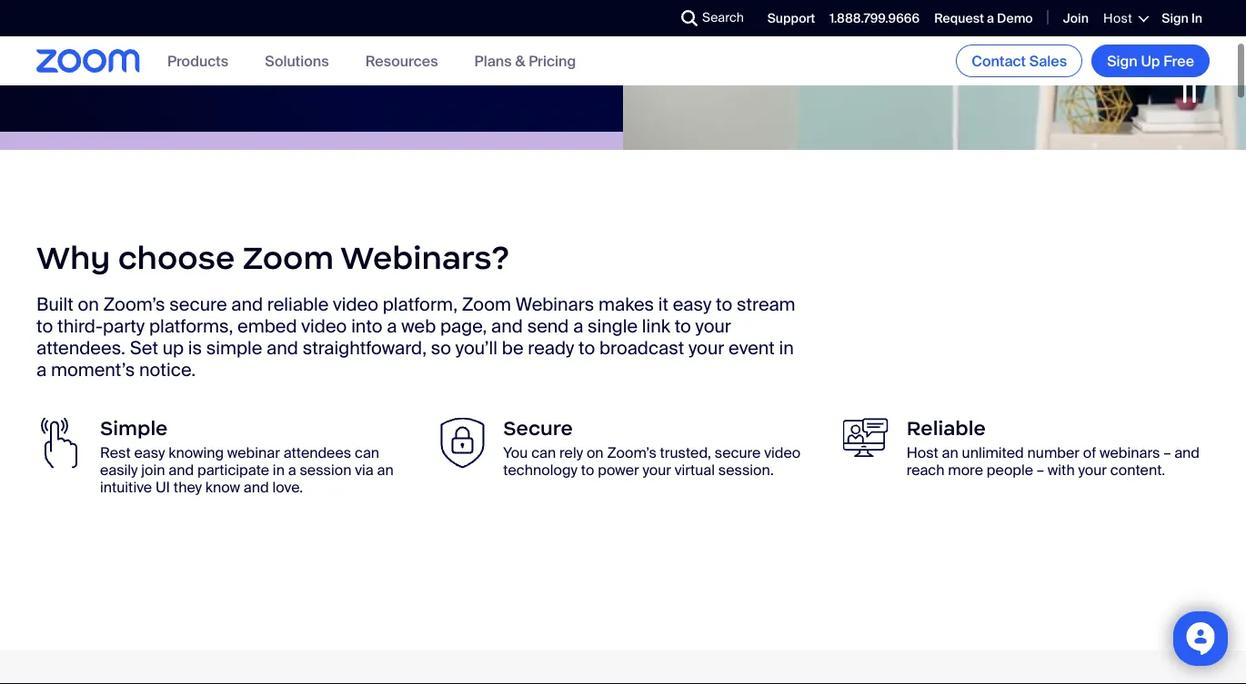 Task type: vqa. For each thing, say whether or not it's contained in the screenshot.
'Secure You can rely on Zoom's trusted, secure video technology to power your virtual session.'
yes



Task type: locate. For each thing, give the bounding box(es) containing it.
your
[[695, 315, 731, 338], [689, 337, 724, 360], [643, 461, 671, 480], [1078, 461, 1107, 480]]

in right participate at the bottom of the page
[[273, 461, 285, 480]]

2 can from the left
[[531, 444, 556, 463]]

webinars
[[516, 293, 594, 317]]

1 vertical spatial in
[[273, 461, 285, 480]]

request a demo link
[[934, 10, 1033, 27]]

a
[[987, 10, 994, 27], [387, 315, 397, 338], [573, 315, 583, 338], [36, 359, 47, 382], [288, 461, 296, 480]]

you
[[503, 444, 528, 463]]

a right send at top
[[573, 315, 583, 338]]

to right ready
[[579, 337, 595, 360]]

choose
[[118, 238, 235, 278]]

up
[[162, 337, 184, 360]]

and inside "reliable host an unlimited number of webinars – and reach more people – with your content."
[[1175, 444, 1200, 463]]

secure
[[169, 293, 227, 317], [715, 444, 761, 463]]

secure inside the built on zoom's secure and reliable video platform, zoom webinars makes it easy to stream to third-party platforms, embed video into a web page, and send a single link to your attendees. set up is simple and straightfoward, so you'll be ready to broadcast your event in a moment's notice.
[[169, 293, 227, 317]]

on right built
[[78, 293, 99, 317]]

support
[[768, 10, 815, 27]]

into
[[351, 315, 383, 338]]

0 horizontal spatial on
[[78, 293, 99, 317]]

0 horizontal spatial host
[[907, 444, 939, 463]]

secure right trusted,
[[715, 444, 761, 463]]

can down 'secure'
[[531, 444, 556, 463]]

host down reliable on the bottom right
[[907, 444, 939, 463]]

set
[[130, 337, 158, 360]]

0 horizontal spatial secure
[[169, 293, 227, 317]]

secure up is
[[169, 293, 227, 317]]

to right link in the top right of the page
[[675, 315, 691, 338]]

join link
[[1063, 10, 1089, 27]]

touch icon image
[[36, 418, 82, 469]]

0 vertical spatial zoom
[[243, 238, 334, 278]]

broadcast
[[599, 337, 684, 360]]

your inside secure you can rely on zoom's trusted, secure video technology to power your virtual session.
[[643, 461, 671, 480]]

reach
[[907, 461, 945, 480]]

in inside the built on zoom's secure and reliable video platform, zoom webinars makes it easy to stream to third-party platforms, embed video into a web page, and send a single link to your attendees. set up is simple and straightfoward, so you'll be ready to broadcast your event in a moment's notice.
[[779, 337, 794, 360]]

sign left up on the top of page
[[1107, 51, 1138, 70]]

video left customer support image
[[764, 444, 801, 463]]

sign
[[1162, 10, 1189, 27], [1107, 51, 1138, 70]]

trusted,
[[660, 444, 711, 463]]

you'll
[[456, 337, 498, 360]]

zoom up reliable
[[243, 238, 334, 278]]

1 horizontal spatial –
[[1164, 444, 1171, 463]]

0 horizontal spatial in
[[273, 461, 285, 480]]

zoom inside the built on zoom's secure and reliable video platform, zoom webinars makes it easy to stream to third-party platforms, embed video into a web page, and send a single link to your attendees. set up is simple and straightfoward, so you'll be ready to broadcast your event in a moment's notice.
[[462, 293, 511, 317]]

resources
[[365, 51, 438, 70]]

0 horizontal spatial easy
[[134, 444, 165, 463]]

and right content.
[[1175, 444, 1200, 463]]

straightfoward,
[[303, 337, 427, 360]]

0 vertical spatial in
[[779, 337, 794, 360]]

zoom up you'll
[[462, 293, 511, 317]]

0 vertical spatial secure
[[169, 293, 227, 317]]

secure
[[503, 417, 573, 441]]

reliable
[[907, 417, 986, 441]]

your right with
[[1078, 461, 1107, 480]]

easy down simple
[[134, 444, 165, 463]]

0 horizontal spatial zoom
[[243, 238, 334, 278]]

an down reliable on the bottom right
[[942, 444, 959, 463]]

&
[[515, 51, 525, 70]]

simple rest easy knowing webinar attendees can easily join and participate in a session via an intuitive ui they know and love.
[[100, 417, 394, 498]]

1 horizontal spatial zoom
[[462, 293, 511, 317]]

0 horizontal spatial can
[[355, 444, 379, 463]]

with
[[1048, 461, 1075, 480]]

1 horizontal spatial can
[[531, 444, 556, 463]]

contact
[[972, 51, 1026, 70]]

an
[[942, 444, 959, 463], [377, 461, 394, 480]]

host
[[1103, 10, 1133, 27], [907, 444, 939, 463]]

rely
[[560, 444, 583, 463]]

ui
[[155, 478, 170, 498]]

sign left in
[[1162, 10, 1189, 27]]

1 horizontal spatial in
[[779, 337, 794, 360]]

0 horizontal spatial zoom's
[[103, 293, 165, 317]]

webinars?
[[341, 238, 509, 278]]

an right via on the left
[[377, 461, 394, 480]]

join
[[1063, 10, 1089, 27]]

video inside secure you can rely on zoom's trusted, secure video technology to power your virtual session.
[[764, 444, 801, 463]]

0 vertical spatial on
[[78, 293, 99, 317]]

1 vertical spatial sign
[[1107, 51, 1138, 70]]

webinars
[[1100, 444, 1160, 463]]

– left with
[[1037, 461, 1044, 480]]

your left event at the right of page
[[689, 337, 724, 360]]

easy inside the built on zoom's secure and reliable video platform, zoom webinars makes it easy to stream to third-party platforms, embed video into a web page, and send a single link to your attendees. set up is simple and straightfoward, so you'll be ready to broadcast your event in a moment's notice.
[[673, 293, 712, 317]]

can inside secure you can rely on zoom's trusted, secure video technology to power your virtual session.
[[531, 444, 556, 463]]

a left demo
[[987, 10, 994, 27]]

in
[[779, 337, 794, 360], [273, 461, 285, 480]]

solutions
[[265, 51, 329, 70]]

love.
[[272, 478, 303, 498]]

0 vertical spatial easy
[[673, 293, 712, 317]]

can
[[355, 444, 379, 463], [531, 444, 556, 463]]

up
[[1141, 51, 1160, 70]]

built
[[36, 293, 73, 317]]

unlimited
[[962, 444, 1024, 463]]

it
[[658, 293, 669, 317]]

1 vertical spatial zoom
[[462, 293, 511, 317]]

0 horizontal spatial sign
[[1107, 51, 1138, 70]]

–
[[1164, 444, 1171, 463], [1037, 461, 1044, 480]]

0 vertical spatial zoom's
[[103, 293, 165, 317]]

can inside simple rest easy knowing webinar attendees can easily join and participate in a session via an intuitive ui they know and love.
[[355, 444, 379, 463]]

demo
[[997, 10, 1033, 27]]

1 vertical spatial secure
[[715, 444, 761, 463]]

virtual
[[675, 461, 715, 480]]

in right event at the right of page
[[779, 337, 794, 360]]

0 vertical spatial sign
[[1162, 10, 1189, 27]]

plans
[[474, 51, 512, 70]]

1 can from the left
[[355, 444, 379, 463]]

1 horizontal spatial secure
[[715, 444, 761, 463]]

1 vertical spatial host
[[907, 444, 939, 463]]

1.888.799.9666 link
[[830, 10, 920, 27]]

1 vertical spatial easy
[[134, 444, 165, 463]]

an inside "reliable host an unlimited number of webinars – and reach more people – with your content."
[[942, 444, 959, 463]]

your left virtual
[[643, 461, 671, 480]]

zoom's left trusted,
[[607, 444, 657, 463]]

1 horizontal spatial easy
[[673, 293, 712, 317]]

makes
[[599, 293, 654, 317]]

easy
[[673, 293, 712, 317], [134, 444, 165, 463]]

– right webinars in the right of the page
[[1164, 444, 1171, 463]]

to left third-
[[36, 315, 53, 338]]

attendees.
[[36, 337, 125, 360]]

zoom's inside secure you can rely on zoom's trusted, secure video technology to power your virtual session.
[[607, 444, 657, 463]]

1 vertical spatial zoom's
[[607, 444, 657, 463]]

zoom's up set
[[103, 293, 165, 317]]

1 horizontal spatial sign
[[1162, 10, 1189, 27]]

to left power
[[581, 461, 594, 480]]

secure inside secure you can rely on zoom's trusted, secure video technology to power your virtual session.
[[715, 444, 761, 463]]

they
[[174, 478, 202, 498]]

1 horizontal spatial an
[[942, 444, 959, 463]]

1 horizontal spatial zoom's
[[607, 444, 657, 463]]

single
[[588, 315, 638, 338]]

third-
[[57, 315, 103, 338]]

in inside simple rest easy knowing webinar attendees can easily join and participate in a session via an intuitive ui they know and love.
[[273, 461, 285, 480]]

1 horizontal spatial host
[[1103, 10, 1133, 27]]

on right rely
[[587, 444, 604, 463]]

solutions button
[[265, 51, 329, 70]]

host right join link
[[1103, 10, 1133, 27]]

rest
[[100, 444, 131, 463]]

a left session
[[288, 461, 296, 480]]

0 horizontal spatial an
[[377, 461, 394, 480]]

web
[[401, 315, 436, 338]]

session
[[300, 461, 351, 480]]

built on zoom's secure and reliable video platform, zoom webinars makes it easy to stream to third-party platforms, embed video into a web page, and send a single link to your attendees. set up is simple and straightfoward, so you'll be ready to broadcast your event in a moment's notice.
[[36, 293, 796, 382]]

why choose zoom webinars?
[[36, 238, 509, 278]]

1 vertical spatial on
[[587, 444, 604, 463]]

stream
[[737, 293, 796, 317]]

easy right it
[[673, 293, 712, 317]]

0 vertical spatial host
[[1103, 10, 1133, 27]]

link
[[642, 315, 670, 338]]

via
[[355, 461, 374, 480]]

moment's
[[51, 359, 135, 382]]

more
[[948, 461, 983, 480]]

attendees
[[283, 444, 351, 463]]

sign for sign up free
[[1107, 51, 1138, 70]]

zoom's
[[103, 293, 165, 317], [607, 444, 657, 463]]

contact sales link
[[956, 45, 1083, 77]]

webinar
[[227, 444, 280, 463]]

1 horizontal spatial on
[[587, 444, 604, 463]]

can right session
[[355, 444, 379, 463]]

search image
[[681, 10, 698, 26]]



Task type: describe. For each thing, give the bounding box(es) containing it.
in
[[1192, 10, 1203, 27]]

host inside "reliable host an unlimited number of webinars – and reach more people – with your content."
[[907, 444, 939, 463]]

knowing
[[169, 444, 224, 463]]

your inside "reliable host an unlimited number of webinars – and reach more people – with your content."
[[1078, 461, 1107, 480]]

a right into
[[387, 315, 397, 338]]

participate
[[197, 461, 269, 480]]

content.
[[1111, 461, 1166, 480]]

a left moment's
[[36, 359, 47, 382]]

secure you can rely on zoom's trusted, secure video technology to power your virtual session.
[[503, 417, 801, 480]]

platform,
[[383, 293, 458, 317]]

products
[[167, 51, 228, 70]]

technology
[[503, 461, 578, 480]]

party
[[103, 315, 145, 338]]

1.888.799.9666
[[830, 10, 920, 27]]

know
[[205, 478, 240, 498]]

0 horizontal spatial –
[[1037, 461, 1044, 480]]

event
[[729, 337, 775, 360]]

zoom logo image
[[36, 49, 140, 73]]

contact sales
[[972, 51, 1067, 70]]

plans & pricing link
[[474, 51, 576, 70]]

and left send at top
[[491, 315, 523, 338]]

easily
[[100, 461, 138, 480]]

ready
[[528, 337, 574, 360]]

reliable
[[267, 293, 329, 317]]

sign in
[[1162, 10, 1203, 27]]

reliable host an unlimited number of webinars – and reach more people – with your content.
[[907, 417, 1200, 480]]

be
[[502, 337, 524, 360]]

resources button
[[365, 51, 438, 70]]

power
[[598, 461, 639, 480]]

number
[[1027, 444, 1080, 463]]

zoom's inside the built on zoom's secure and reliable video platform, zoom webinars makes it easy to stream to third-party platforms, embed video into a web page, and send a single link to your attendees. set up is simple and straightfoward, so you'll be ready to broadcast your event in a moment's notice.
[[103, 293, 165, 317]]

pricing
[[529, 51, 576, 70]]

plans & pricing
[[474, 51, 576, 70]]

and down reliable
[[267, 337, 298, 360]]

sign in link
[[1162, 10, 1203, 27]]

free
[[1164, 51, 1194, 70]]

of
[[1083, 444, 1096, 463]]

on inside secure you can rely on zoom's trusted, secure video technology to power your virtual session.
[[587, 444, 604, 463]]

on inside the built on zoom's secure and reliable video platform, zoom webinars makes it easy to stream to third-party platforms, embed video into a web page, and send a single link to your attendees. set up is simple and straightfoward, so you'll be ready to broadcast your event in a moment's notice.
[[78, 293, 99, 317]]

sign up free
[[1107, 51, 1194, 70]]

products button
[[167, 51, 228, 70]]

simple
[[100, 417, 168, 441]]

notice.
[[139, 359, 196, 382]]

join
[[141, 461, 165, 480]]

video up straightfoward,
[[333, 293, 378, 317]]

customer support image
[[843, 418, 888, 459]]

so
[[431, 337, 451, 360]]

shield and lock image
[[440, 418, 485, 469]]

and up simple
[[231, 293, 263, 317]]

your right it
[[695, 315, 731, 338]]

and right join at bottom
[[169, 461, 194, 480]]

an inside simple rest easy knowing webinar attendees can easily join and participate in a session via an intuitive ui they know and love.
[[377, 461, 394, 480]]

and left the love.
[[244, 478, 269, 498]]

to inside secure you can rely on zoom's trusted, secure video technology to power your virtual session.
[[581, 461, 594, 480]]

is
[[188, 337, 202, 360]]

why
[[36, 238, 110, 278]]

send
[[527, 315, 569, 338]]

people
[[987, 461, 1033, 480]]

easy inside simple rest easy knowing webinar attendees can easily join and participate in a session via an intuitive ui they know and love.
[[134, 444, 165, 463]]

a inside simple rest easy knowing webinar attendees can easily join and participate in a session via an intuitive ui they know and love.
[[288, 461, 296, 480]]

to left 'stream'
[[716, 293, 732, 317]]

sign up free link
[[1092, 45, 1210, 77]]

page,
[[440, 315, 487, 338]]

request
[[934, 10, 984, 27]]

sales
[[1029, 51, 1067, 70]]

search
[[702, 9, 744, 26]]

video left into
[[301, 315, 347, 338]]

embed
[[237, 315, 297, 338]]

session.
[[718, 461, 774, 480]]

intuitive
[[100, 478, 152, 498]]

host button
[[1103, 10, 1147, 27]]

support link
[[768, 10, 815, 27]]

search image
[[681, 10, 698, 26]]

sign for sign in
[[1162, 10, 1189, 27]]

request a demo
[[934, 10, 1033, 27]]

platforms,
[[149, 315, 233, 338]]

simple
[[206, 337, 262, 360]]



